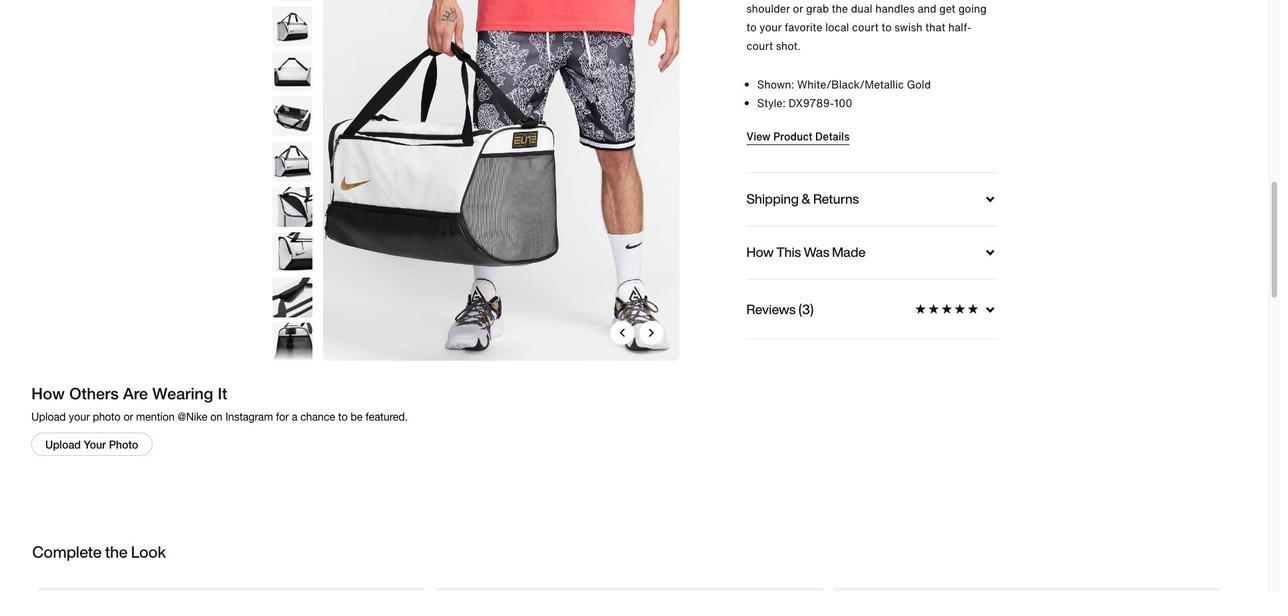 Task type: describe. For each thing, give the bounding box(es) containing it.
outfit bundle number 2 region
[[436, 588, 823, 592]]

previous carousel button image
[[618, 329, 626, 337]]

outfit bundle number 1 region
[[38, 588, 425, 592]]

outfit bundle number 4 region
[[1231, 588, 1279, 592]]

next carousel button image
[[647, 329, 655, 337]]



Task type: vqa. For each thing, say whether or not it's contained in the screenshot.
search field
no



Task type: locate. For each thing, give the bounding box(es) containing it.
outfit bundle number 3 region
[[833, 588, 1221, 592]]

nike hoops elite duffel bag (57l) image
[[323, 0, 679, 361], [272, 6, 312, 46], [272, 51, 312, 91], [272, 97, 312, 137], [272, 142, 312, 182], [272, 187, 312, 227], [272, 233, 312, 273], [272, 278, 312, 318], [272, 323, 312, 363]]

menu bar
[[226, 0, 1043, 3]]



